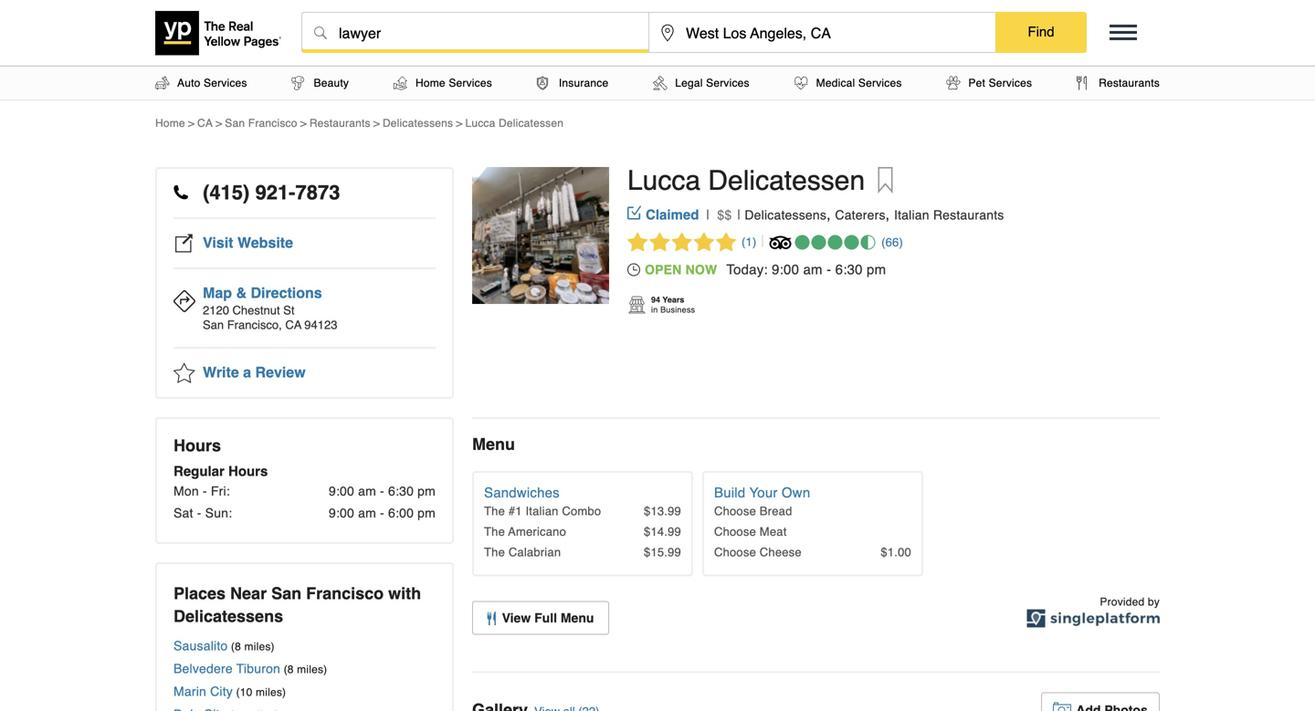 Task type: describe. For each thing, give the bounding box(es) containing it.
in
[[651, 305, 658, 314]]

restaurants link
[[309, 117, 371, 130]]

by
[[1148, 596, 1160, 609]]

(415) 921-7873 link
[[174, 169, 436, 219]]

$13.99
[[644, 505, 681, 518]]

write a review
[[203, 364, 306, 381]]

choose for choose bread choose meat
[[714, 505, 756, 518]]

find
[[1028, 24, 1054, 40]]

directions
[[251, 284, 322, 301]]

1 vertical spatial lucca
[[627, 165, 701, 196]]

0 vertical spatial menu
[[472, 435, 515, 454]]

view full menu
[[502, 611, 594, 626]]

(66) link
[[769, 232, 903, 252]]

6:00
[[388, 506, 414, 521]]

#1
[[508, 505, 522, 518]]

94
[[651, 295, 660, 304]]

view
[[502, 611, 531, 626]]

pm for 9:00 am - 6:00 pm
[[417, 506, 436, 521]]

francisco inside places near san francisco with delicatessens
[[306, 584, 384, 603]]

1 horizontal spatial (8
[[284, 663, 294, 676]]

1 vertical spatial lucca delicatessen
[[627, 165, 865, 196]]

services for legal services
[[706, 77, 750, 89]]

the americano
[[484, 525, 566, 539]]

website
[[237, 234, 293, 251]]

open
[[645, 262, 682, 277]]

the #1 italian combo
[[484, 505, 601, 518]]

build your own link
[[714, 485, 810, 501]]

marin city link
[[174, 684, 233, 699]]

review
[[255, 364, 306, 381]]

claimed
[[646, 207, 699, 223]]

sat
[[174, 506, 193, 521]]

services for auto services
[[204, 77, 247, 89]]

the for the #1 italian combo
[[484, 505, 505, 518]]

ca inside map & directions 2120 chestnut st san francisco, ca 94123
[[285, 318, 301, 332]]

business
[[660, 305, 695, 314]]

sandwiches link
[[484, 485, 560, 501]]

0 vertical spatial 9:00
[[772, 261, 799, 277]]

build
[[714, 485, 746, 501]]

full
[[534, 611, 557, 626]]

2 , from the left
[[886, 206, 890, 223]]

home
[[416, 77, 445, 89]]

pet
[[968, 77, 985, 89]]

restaurants inside breadcrumbs navigation
[[309, 117, 371, 130]]

regular hours
[[174, 463, 268, 479]]

(415) 921-7873
[[203, 181, 340, 204]]

delicatessens for delicatessens
[[383, 117, 453, 130]]

bread
[[760, 505, 792, 518]]

1 , from the left
[[827, 206, 831, 223]]

- left the "fri:"
[[203, 484, 207, 499]]

open now today: 9:00 am - 6:30 pm
[[645, 261, 886, 277]]

921-
[[255, 181, 295, 204]]

1 vertical spatial miles)
[[297, 663, 327, 676]]

chestnut
[[232, 304, 280, 317]]

delicatessens , caterers , italian restaurants
[[745, 206, 1004, 223]]

provided by
[[1100, 596, 1160, 609]]

$14.99
[[644, 525, 681, 539]]

9:00 am - 6:00 pm
[[329, 506, 436, 521]]

(66)
[[881, 235, 903, 249]]

Find a business text field
[[302, 13, 648, 53]]

(415)
[[203, 181, 250, 204]]

marin
[[174, 684, 206, 699]]

city
[[210, 684, 233, 699]]

- up 9:00 am - 6:00 pm
[[380, 484, 384, 499]]

visit
[[203, 234, 233, 251]]

sandwiches
[[484, 485, 560, 501]]

home services
[[416, 77, 492, 89]]

now
[[685, 262, 717, 277]]

0 vertical spatial pm
[[867, 261, 886, 277]]

provided
[[1100, 596, 1145, 609]]

cheese
[[760, 546, 802, 559]]

belvedere
[[174, 662, 233, 676]]

1 horizontal spatial delicatessens link
[[745, 208, 827, 222]]

ca link
[[197, 117, 213, 130]]

mon - fri:
[[174, 484, 230, 499]]

services for home services
[[449, 77, 492, 89]]

legal
[[675, 77, 703, 89]]

today:
[[726, 261, 768, 277]]

Where? text field
[[649, 13, 995, 53]]

1 horizontal spatial 6:30
[[835, 261, 863, 277]]

$$
[[717, 208, 732, 222]]

home link
[[155, 117, 185, 130]]

write
[[203, 364, 239, 381]]

combo
[[562, 505, 601, 518]]

menu inside "link"
[[561, 611, 594, 626]]

0 vertical spatial am
[[803, 261, 823, 277]]

the calabrian
[[484, 546, 561, 559]]

sausalito (8 miles) belvedere tiburon (8 miles) marin city (10 miles)
[[174, 639, 327, 699]]

san francisco
[[225, 117, 297, 130]]

browse medical services image
[[794, 76, 808, 90]]

auto services
[[177, 77, 247, 89]]

visit website link
[[174, 219, 436, 269]]

st
[[283, 304, 294, 317]]

browse pet services image
[[946, 76, 960, 90]]

$1.00
[[881, 546, 911, 559]]

restaurants inside delicatessens , caterers , italian restaurants
[[933, 208, 1004, 222]]

your
[[749, 485, 778, 501]]



Task type: vqa. For each thing, say whether or not it's contained in the screenshot.
topmost Towing
no



Task type: locate. For each thing, give the bounding box(es) containing it.
-
[[827, 261, 831, 277], [203, 484, 207, 499], [380, 484, 384, 499], [197, 506, 201, 521], [380, 506, 384, 521]]

the for the americano
[[484, 525, 505, 539]]

lucca delicatessen down browse insurance icon
[[465, 117, 564, 130]]

legal services
[[675, 77, 750, 89]]

0 vertical spatial miles)
[[244, 641, 275, 653]]

mon
[[174, 484, 199, 499]]

0 vertical spatial the
[[484, 505, 505, 518]]

delicatessens link down home
[[383, 117, 453, 130]]

delicatessens down near
[[174, 607, 283, 626]]

0 horizontal spatial delicatessens
[[174, 607, 283, 626]]

6:30 down (66) link
[[835, 261, 863, 277]]

1 horizontal spatial francisco
[[306, 584, 384, 603]]

2120
[[203, 304, 229, 317]]

1 vertical spatial delicatessens
[[745, 208, 827, 222]]

1 vertical spatial ca
[[285, 318, 301, 332]]

0 horizontal spatial ca
[[197, 117, 213, 130]]

0 vertical spatial ca
[[197, 117, 213, 130]]

4 services from the left
[[858, 77, 902, 89]]

sausalito
[[174, 639, 228, 653]]

0 horizontal spatial restaurants
[[309, 117, 371, 130]]

1 vertical spatial menu
[[561, 611, 594, 626]]

5 services from the left
[[989, 77, 1032, 89]]

view full menu link
[[472, 601, 609, 635]]

browse home services image
[[394, 76, 407, 90]]

francisco down browse beauty image
[[248, 117, 297, 130]]

- right sat
[[197, 506, 201, 521]]

9:00
[[772, 261, 799, 277], [329, 484, 354, 499], [329, 506, 354, 521]]

francisco
[[248, 117, 297, 130], [306, 584, 384, 603]]

miles) right '(10'
[[256, 686, 286, 699]]

0 horizontal spatial hours
[[174, 437, 221, 455]]

san
[[225, 117, 245, 130], [203, 318, 224, 332], [271, 584, 301, 603]]

1 horizontal spatial lucca
[[627, 165, 701, 196]]

am up 9:00 am - 6:00 pm
[[358, 484, 376, 499]]

0 vertical spatial francisco
[[248, 117, 297, 130]]

ca
[[197, 117, 213, 130], [285, 318, 301, 332]]

2 services from the left
[[449, 77, 492, 89]]

2 vertical spatial san
[[271, 584, 301, 603]]

7873
[[295, 181, 340, 204]]

find button
[[995, 12, 1087, 52]]

services right home
[[449, 77, 492, 89]]

choose down build
[[714, 505, 756, 518]]

san down 2120
[[203, 318, 224, 332]]

0 horizontal spatial lucca delicatessen
[[465, 117, 564, 130]]

2 choose from the top
[[714, 525, 756, 539]]

browse auto services image
[[155, 76, 170, 90]]

1 vertical spatial restaurants
[[933, 208, 1004, 222]]

the for the calabrian
[[484, 546, 505, 559]]

, up the "(66)"
[[886, 206, 890, 223]]

delicatessens inside delicatessens , caterers , italian restaurants
[[745, 208, 827, 222]]

san right near
[[271, 584, 301, 603]]

0 vertical spatial delicatessens link
[[383, 117, 453, 130]]

with
[[388, 584, 421, 603]]

choose cheese
[[714, 546, 802, 559]]

own
[[782, 485, 810, 501]]

browse insurance image
[[537, 76, 548, 90]]

pm right 6:00
[[417, 506, 436, 521]]

delicatessen inside breadcrumbs navigation
[[499, 117, 564, 130]]

choose
[[714, 505, 756, 518], [714, 525, 756, 539], [714, 546, 756, 559]]

0 vertical spatial italian
[[894, 208, 929, 222]]

meat
[[760, 525, 787, 539]]

0 horizontal spatial delicatessens link
[[383, 117, 453, 130]]

choose down choose bread choose meat
[[714, 546, 756, 559]]

1 vertical spatial (8
[[284, 663, 294, 676]]

insurance
[[559, 77, 609, 89]]

build your own
[[714, 485, 810, 501]]

- left 6:00
[[380, 506, 384, 521]]

- down (66) link
[[827, 261, 831, 277]]

miles) up 'tiburon'
[[244, 641, 275, 653]]

ca inside breadcrumbs navigation
[[197, 117, 213, 130]]

a
[[243, 364, 251, 381]]

0 vertical spatial lucca
[[465, 117, 495, 130]]

miles)
[[244, 641, 275, 653], [297, 663, 327, 676], [256, 686, 286, 699]]

restaurants
[[1099, 77, 1160, 89]]

1 vertical spatial pm
[[417, 484, 436, 499]]

1 vertical spatial italian
[[526, 505, 559, 518]]

menu up sandwiches
[[472, 435, 515, 454]]

am down (66) link
[[803, 261, 823, 277]]

1 horizontal spatial lucca delicatessen
[[627, 165, 865, 196]]

delicatessen
[[499, 117, 564, 130], [708, 165, 865, 196]]

italian restaurants link
[[894, 208, 1004, 222]]

ca right home
[[197, 117, 213, 130]]

pm
[[867, 261, 886, 277], [417, 484, 436, 499], [417, 506, 436, 521]]

ca down st
[[285, 318, 301, 332]]

9:00 right the today:
[[772, 261, 799, 277]]

0 vertical spatial restaurants
[[309, 117, 371, 130]]

choose bread choose meat
[[714, 505, 792, 539]]

services
[[204, 77, 247, 89], [449, 77, 492, 89], [706, 77, 750, 89], [858, 77, 902, 89], [989, 77, 1032, 89]]

1 vertical spatial hours
[[228, 463, 268, 479]]

services for medical services
[[858, 77, 902, 89]]

(1)
[[742, 235, 757, 249]]

delicatessens inside places near san francisco with delicatessens
[[174, 607, 283, 626]]

francisco left with
[[306, 584, 384, 603]]

italian inside delicatessens , caterers , italian restaurants
[[894, 208, 929, 222]]

home
[[155, 117, 185, 130]]

medical services
[[816, 77, 902, 89]]

fri:
[[211, 484, 230, 499]]

choose up choose cheese at the bottom right of page
[[714, 525, 756, 539]]

san inside map & directions 2120 chestnut st san francisco, ca 94123
[[203, 318, 224, 332]]

years
[[662, 295, 684, 304]]

1 horizontal spatial ,
[[886, 206, 890, 223]]

0 vertical spatial hours
[[174, 437, 221, 455]]

1 horizontal spatial delicatessen
[[708, 165, 865, 196]]

services right legal
[[706, 77, 750, 89]]

map
[[203, 284, 232, 301]]

1 services from the left
[[204, 77, 247, 89]]

delicatessen up the $$
[[708, 165, 865, 196]]

san inside places near san francisco with delicatessens
[[271, 584, 301, 603]]

0 vertical spatial 6:30
[[835, 261, 863, 277]]

delicatessens down home
[[383, 117, 453, 130]]

2 vertical spatial pm
[[417, 506, 436, 521]]

94 years in business
[[651, 295, 695, 314]]

pm for 9:00 am - 6:30 pm
[[417, 484, 436, 499]]

2 vertical spatial miles)
[[256, 686, 286, 699]]

services for pet services
[[989, 77, 1032, 89]]

lucca delicatessen up the $$
[[627, 165, 865, 196]]

1 horizontal spatial menu
[[561, 611, 594, 626]]

pet services
[[968, 77, 1032, 89]]

pm up 9:00 am - 6:00 pm
[[417, 484, 436, 499]]

medical
[[816, 77, 855, 89]]

sausalito link
[[174, 639, 228, 653]]

the up 'the calabrian'
[[484, 525, 505, 539]]

9:00 up 9:00 am - 6:00 pm
[[329, 484, 354, 499]]

1 vertical spatial san
[[203, 318, 224, 332]]

1 horizontal spatial italian
[[894, 208, 929, 222]]

visit website
[[203, 234, 293, 251]]

0 horizontal spatial (8
[[231, 641, 241, 653]]

pm down the "(66)"
[[867, 261, 886, 277]]

2 vertical spatial the
[[484, 546, 505, 559]]

tiburon
[[236, 662, 280, 676]]

breadcrumbs navigation
[[155, 116, 1160, 131]]

1 vertical spatial 9:00
[[329, 484, 354, 499]]

write a review link
[[174, 349, 436, 397]]

places near san francisco with delicatessens
[[174, 584, 421, 626]]

0 horizontal spatial delicatessen
[[499, 117, 564, 130]]

(8 up belvedere tiburon link at the left bottom of the page
[[231, 641, 241, 653]]

beauty
[[314, 77, 349, 89]]

0 vertical spatial san
[[225, 117, 245, 130]]

1 vertical spatial choose
[[714, 525, 756, 539]]

caterers
[[835, 208, 886, 222]]

94123
[[304, 318, 337, 332]]

am for 9:00 am - 6:00 pm
[[358, 506, 376, 521]]

near
[[230, 584, 267, 603]]

delicatessens link up (1) at the right top of the page
[[745, 208, 827, 222]]

0 horizontal spatial san
[[203, 318, 224, 332]]

san francisco link
[[225, 117, 297, 130]]

delicatessens up (1) at the right top of the page
[[745, 208, 827, 222]]

lucca up the claimed
[[627, 165, 701, 196]]

0 vertical spatial delicatessens
[[383, 117, 453, 130]]

(1) link
[[627, 232, 763, 252]]

0 vertical spatial (8
[[231, 641, 241, 653]]

$15.99
[[644, 546, 681, 559]]

2 vertical spatial am
[[358, 506, 376, 521]]

1 vertical spatial francisco
[[306, 584, 384, 603]]

1 horizontal spatial hours
[[228, 463, 268, 479]]

caterers link
[[835, 208, 886, 222]]

delicatessens for delicatessens , caterers , italian restaurants
[[745, 208, 827, 222]]

lucca delicatessen inside breadcrumbs navigation
[[465, 117, 564, 130]]

delicatessens link inside breadcrumbs navigation
[[383, 117, 453, 130]]

menu
[[472, 435, 515, 454], [561, 611, 594, 626]]

0 horizontal spatial lucca
[[465, 117, 495, 130]]

9:00 for 9:00 am - 6:30 pm
[[329, 484, 354, 499]]

0 vertical spatial delicatessen
[[499, 117, 564, 130]]

0 horizontal spatial menu
[[472, 435, 515, 454]]

francisco inside breadcrumbs navigation
[[248, 117, 297, 130]]

0 vertical spatial lucca delicatessen
[[465, 117, 564, 130]]

2 horizontal spatial san
[[271, 584, 301, 603]]

2 the from the top
[[484, 525, 505, 539]]

2 horizontal spatial delicatessens
[[745, 208, 827, 222]]

san right ca link
[[225, 117, 245, 130]]

the down the americano on the left bottom of page
[[484, 546, 505, 559]]

1 horizontal spatial restaurants
[[933, 208, 1004, 222]]

sun:
[[205, 506, 232, 521]]

am for 9:00 am - 6:30 pm
[[358, 484, 376, 499]]

1 the from the top
[[484, 505, 505, 518]]

services right the auto
[[204, 77, 247, 89]]

belvedere tiburon link
[[174, 662, 280, 676]]

italian up the "(66)"
[[894, 208, 929, 222]]

map & directions 2120 chestnut st san francisco, ca 94123
[[203, 284, 337, 332]]

0 horizontal spatial 6:30
[[388, 484, 414, 499]]

delicatessens inside breadcrumbs navigation
[[383, 117, 453, 130]]

miles) right 'tiburon'
[[297, 663, 327, 676]]

(8 right 'tiburon'
[[284, 663, 294, 676]]

menu right full
[[561, 611, 594, 626]]

0 horizontal spatial francisco
[[248, 117, 297, 130]]

the real yellow pages logo image
[[155, 11, 283, 55]]

9:00 for 9:00 am - 6:00 pm
[[329, 506, 354, 521]]

1 horizontal spatial delicatessens
[[383, 117, 453, 130]]

calabrian
[[508, 546, 561, 559]]

1 vertical spatial delicatessen
[[708, 165, 865, 196]]

lucca delicatessen
[[465, 117, 564, 130], [627, 165, 865, 196]]

1 vertical spatial am
[[358, 484, 376, 499]]

am down 9:00 am - 6:30 pm at the left of page
[[358, 506, 376, 521]]

lucca down home services
[[465, 117, 495, 130]]

6:30 up 6:00
[[388, 484, 414, 499]]

2 vertical spatial delicatessens
[[174, 607, 283, 626]]

1 vertical spatial the
[[484, 525, 505, 539]]

1 horizontal spatial san
[[225, 117, 245, 130]]

hours up regular
[[174, 437, 221, 455]]

, up (66) link
[[827, 206, 831, 223]]

3 choose from the top
[[714, 546, 756, 559]]

francisco,
[[227, 318, 282, 332]]

0 vertical spatial choose
[[714, 505, 756, 518]]

services right pet
[[989, 77, 1032, 89]]

3 the from the top
[[484, 546, 505, 559]]

1 horizontal spatial ca
[[285, 318, 301, 332]]

browse beauty image
[[292, 76, 304, 90]]

1 vertical spatial 6:30
[[388, 484, 414, 499]]

0 horizontal spatial ,
[[827, 206, 831, 223]]

san inside breadcrumbs navigation
[[225, 117, 245, 130]]

choose for choose cheese
[[714, 546, 756, 559]]

services right "medical"
[[858, 77, 902, 89]]

0 horizontal spatial italian
[[526, 505, 559, 518]]

&
[[236, 284, 247, 301]]

delicatessen down browse insurance icon
[[499, 117, 564, 130]]

the left #1
[[484, 505, 505, 518]]

yp image
[[627, 295, 647, 315]]

1 choose from the top
[[714, 505, 756, 518]]

sat - sun:
[[174, 506, 232, 521]]

2 vertical spatial choose
[[714, 546, 756, 559]]

9:00 am - 6:30 pm
[[329, 484, 436, 499]]

lucca
[[465, 117, 495, 130], [627, 165, 701, 196]]

3 services from the left
[[706, 77, 750, 89]]

hours up the "fri:"
[[228, 463, 268, 479]]

italian up americano
[[526, 505, 559, 518]]

6:30
[[835, 261, 863, 277], [388, 484, 414, 499]]

browse restaurants image
[[1077, 76, 1088, 90]]

1 vertical spatial delicatessens link
[[745, 208, 827, 222]]

the
[[484, 505, 505, 518], [484, 525, 505, 539], [484, 546, 505, 559]]

9:00 down 9:00 am - 6:30 pm at the left of page
[[329, 506, 354, 521]]

lucca inside breadcrumbs navigation
[[465, 117, 495, 130]]

2 vertical spatial 9:00
[[329, 506, 354, 521]]

browse legal services image
[[653, 76, 667, 90]]



